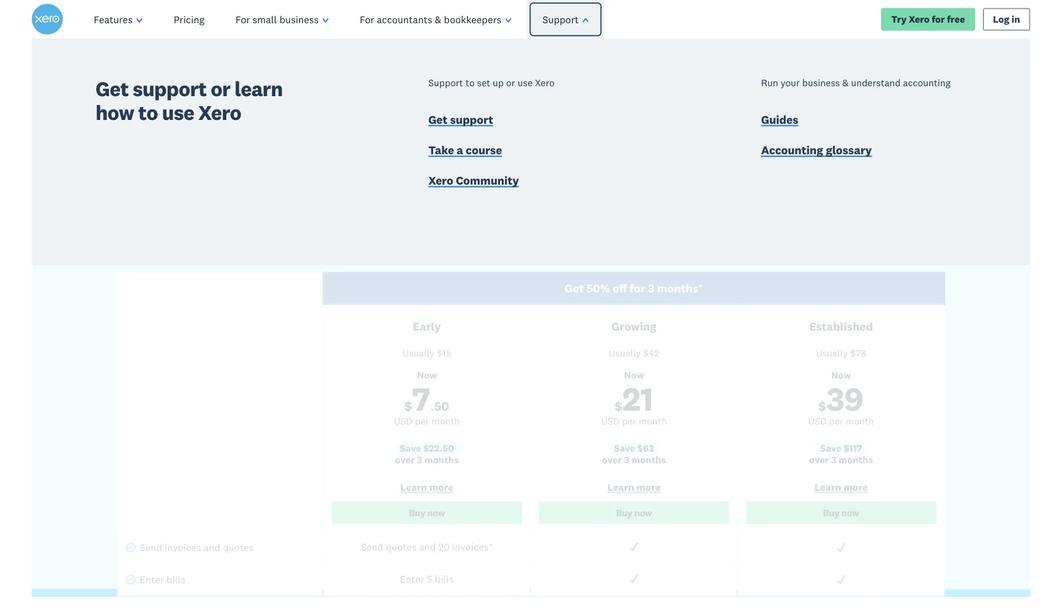 Task type: describe. For each thing, give the bounding box(es) containing it.
get for get support
[[428, 112, 448, 127]]

usd for 39
[[808, 415, 827, 427]]

use inside get support or learn how to use xero
[[162, 100, 194, 125]]

20
[[438, 541, 450, 554]]

months*
[[657, 281, 704, 296]]

buy for 39
[[823, 507, 840, 519]]

in
[[1012, 13, 1020, 25]]

quotes inside button
[[223, 541, 254, 554]]

$ inside $ 7 . 50
[[405, 398, 412, 414]]

2 horizontal spatial support
[[600, 150, 662, 172]]

growing
[[612, 319, 657, 334]]

log in link
[[983, 8, 1030, 31]]

usd per month for 39
[[808, 415, 874, 427]]

learn for 39
[[815, 481, 841, 494]]

usually $ 15
[[403, 347, 451, 359]]

bills inside button
[[167, 573, 186, 586]]

1 horizontal spatial bills
[[435, 573, 454, 586]]

learn for 7
[[400, 481, 427, 494]]

2 horizontal spatial for
[[932, 13, 945, 25]]

business for small
[[280, 13, 319, 26]]

get for get support or learn how to use xero
[[96, 76, 129, 102]]

send invoices and quotes
[[140, 541, 254, 554]]

months for 21
[[632, 454, 666, 466]]

1 horizontal spatial for
[[630, 281, 646, 296]]

usually for 21
[[609, 347, 641, 359]]

$ inside $ 39
[[819, 398, 826, 414]]

out
[[330, 150, 356, 172]]

more for 21
[[637, 481, 661, 494]]

learn more link for 39
[[746, 481, 937, 496]]

send for send quotes and 20 invoices†
[[361, 541, 383, 554]]

78
[[856, 347, 866, 359]]

to for set
[[466, 77, 475, 89]]

accounting glossary link
[[761, 143, 872, 160]]

buy now for 39
[[823, 507, 859, 519]]

usd per month for 7
[[394, 415, 460, 427]]

getting
[[667, 150, 723, 172]]

usd per month for 21
[[601, 415, 667, 427]]

now for 21
[[624, 369, 644, 381]]

accounting glossary
[[761, 143, 872, 157]]

0 vertical spatial 50%
[[385, 150, 421, 172]]

a
[[457, 143, 463, 157]]

1 horizontal spatial use
[[518, 77, 533, 89]]

buy for 7
[[409, 507, 425, 519]]

0 horizontal spatial free
[[564, 150, 595, 172]]

guides
[[761, 112, 799, 127]]

buy now for 7
[[409, 507, 445, 519]]

support button
[[523, 0, 608, 39]]

1 horizontal spatial your
[[781, 77, 800, 89]]

$ inside $ 21
[[615, 398, 622, 414]]

42
[[649, 347, 659, 359]]

features button
[[78, 0, 158, 39]]

per for 7
[[415, 415, 429, 427]]

plans
[[251, 77, 367, 135]]

buy now link for 21
[[539, 502, 729, 525]]

to for suit
[[377, 77, 422, 135]]

send invoices and quotes button
[[126, 541, 254, 557]]

3 for 21
[[624, 454, 629, 466]]

send for send invoices and quotes
[[140, 541, 162, 554]]

invoices†
[[452, 541, 493, 554]]

2 horizontal spatial and
[[530, 150, 560, 172]]

take a course link
[[428, 143, 502, 160]]

xero community link
[[428, 173, 519, 190]]

try xero for free
[[891, 13, 965, 25]]

don't
[[241, 150, 284, 172]]

usually $ 42
[[609, 347, 659, 359]]

usually for 39
[[816, 347, 848, 359]]

for small business
[[236, 13, 319, 26]]

usd for 7
[[394, 415, 413, 427]]

1 included image from the left
[[628, 574, 640, 585]]

run
[[761, 77, 778, 89]]

pricing link
[[158, 0, 220, 39]]

community
[[456, 173, 519, 188]]

enter bills button
[[126, 573, 186, 589]]

get support link
[[428, 112, 493, 129]]

try xero for free link
[[881, 8, 975, 31]]

per for 39
[[829, 415, 844, 427]]

bookkeepers
[[444, 13, 502, 26]]

off
[[613, 281, 627, 296]]

1 vertical spatial 50%
[[587, 281, 610, 296]]

over 3 months for 7
[[395, 454, 459, 466]]

.
[[430, 398, 434, 414]]

on
[[361, 150, 380, 172]]

course
[[466, 143, 502, 157]]

usually for 7
[[403, 347, 435, 359]]

and for send invoices and quotes
[[204, 541, 220, 554]]

log in
[[993, 13, 1020, 25]]

xero inside get support or learn how to use xero
[[198, 100, 241, 125]]

miss
[[289, 150, 325, 172]]

learn
[[235, 76, 283, 102]]

$ 7 . 50
[[405, 378, 449, 420]]

0 horizontal spatial your
[[521, 77, 617, 135]]

try
[[891, 13, 907, 25]]

enter bills
[[140, 573, 186, 586]]

over for 39
[[809, 454, 829, 466]]

2 included image from the left
[[835, 574, 847, 585]]

enter for enter bills
[[140, 573, 164, 586]]

7
[[412, 378, 430, 420]]

suit
[[431, 77, 512, 135]]



Task type: vqa. For each thing, say whether or not it's contained in the screenshot.
3rd Buy from the right
yes



Task type: locate. For each thing, give the bounding box(es) containing it.
1 horizontal spatial included image
[[835, 574, 847, 585]]

xero community
[[428, 173, 519, 188]]

0 horizontal spatial 50%
[[385, 150, 421, 172]]

over 3 months for 21
[[602, 454, 666, 466]]

1 horizontal spatial enter
[[400, 573, 424, 586]]

support for support to set up or use xero
[[428, 77, 463, 89]]

now down usually $ 42
[[624, 369, 644, 381]]

$ 21
[[615, 378, 653, 420]]

0 horizontal spatial now
[[427, 507, 445, 519]]

1 horizontal spatial or
[[506, 77, 515, 89]]

3 usd from the left
[[808, 415, 827, 427]]

set
[[477, 77, 490, 89], [768, 150, 792, 172]]

1 learn from the left
[[400, 481, 427, 494]]

enter inside button
[[140, 573, 164, 586]]

1 vertical spatial support
[[428, 77, 463, 89]]

0 horizontal spatial for
[[425, 150, 447, 172]]

buy now link
[[332, 502, 522, 525], [539, 502, 729, 525], [746, 502, 937, 525]]

2 vertical spatial for
[[630, 281, 646, 296]]

guides link
[[761, 112, 799, 129]]

2 learn more from the left
[[607, 481, 661, 494]]

2 horizontal spatial buy now
[[823, 507, 859, 519]]

2 vertical spatial support
[[600, 150, 662, 172]]

0 vertical spatial set
[[477, 77, 490, 89]]

3 per from the left
[[829, 415, 844, 427]]

buy now
[[409, 507, 445, 519], [616, 507, 652, 519], [823, 507, 859, 519]]

1 vertical spatial support
[[450, 112, 493, 127]]

2 learn from the left
[[607, 481, 634, 494]]

2 horizontal spatial buy
[[823, 507, 840, 519]]

and inside button
[[204, 541, 220, 554]]

2 for from the left
[[360, 13, 374, 26]]

1 buy now link from the left
[[332, 502, 522, 525]]

buy for 21
[[616, 507, 633, 519]]

usually $ 78
[[816, 347, 866, 359]]

0 horizontal spatial buy now link
[[332, 502, 522, 525]]

0 horizontal spatial learn more link
[[332, 481, 522, 496]]

invoices
[[165, 541, 201, 554]]

bills right 5
[[435, 573, 454, 586]]

learn more link
[[332, 481, 522, 496], [539, 481, 729, 496], [746, 481, 937, 496]]

enter 5 bills
[[400, 573, 454, 586]]

for accountants & bookkeepers
[[360, 13, 502, 26]]

0 horizontal spatial support
[[428, 77, 463, 89]]

0 horizontal spatial month
[[432, 415, 460, 427]]

3 for 7
[[417, 454, 422, 466]]

0 horizontal spatial quotes
[[223, 541, 254, 554]]

1 vertical spatial &
[[842, 77, 849, 89]]

1 horizontal spatial set
[[768, 150, 792, 172]]

for left accountants
[[360, 13, 374, 26]]

1 horizontal spatial per
[[622, 415, 636, 427]]

enter down "send invoices and quotes" button
[[140, 573, 164, 586]]

2 usd from the left
[[601, 415, 620, 427]]

per
[[415, 415, 429, 427], [622, 415, 636, 427], [829, 415, 844, 427]]

0 horizontal spatial buy now
[[409, 507, 445, 519]]

0 horizontal spatial set
[[477, 77, 490, 89]]

take a course
[[428, 143, 502, 157]]

now
[[427, 507, 445, 519], [634, 507, 652, 519], [842, 507, 859, 519]]

included image
[[628, 542, 640, 553], [835, 542, 847, 553]]

business for your
[[802, 77, 840, 89]]

small
[[253, 13, 277, 26]]

50%
[[385, 150, 421, 172], [587, 281, 610, 296]]

3 over 3 months from the left
[[809, 454, 873, 466]]

enter for enter 5 bills
[[400, 573, 424, 586]]

1 horizontal spatial learn
[[607, 481, 634, 494]]

$
[[437, 347, 442, 359], [643, 347, 649, 359], [850, 347, 856, 359], [405, 398, 412, 414], [615, 398, 622, 414], [819, 398, 826, 414]]

1 included image from the left
[[628, 542, 640, 553]]

2 buy now link from the left
[[539, 502, 729, 525]]

now for 39
[[831, 369, 851, 381]]

0 horizontal spatial use
[[162, 100, 194, 125]]

enter
[[400, 573, 424, 586], [140, 573, 164, 586]]

accounting
[[903, 77, 951, 89]]

2 horizontal spatial over 3 months
[[809, 454, 873, 466]]

3 buy from the left
[[823, 507, 840, 519]]

0 vertical spatial for
[[932, 13, 945, 25]]

1 horizontal spatial usually
[[609, 347, 641, 359]]

0 horizontal spatial now
[[417, 369, 437, 381]]

1 vertical spatial set
[[768, 150, 792, 172]]

usually
[[403, 347, 435, 359], [609, 347, 641, 359], [816, 347, 848, 359]]

learn more for 39
[[815, 481, 868, 494]]

1 usd per month from the left
[[394, 415, 460, 427]]

21
[[622, 378, 653, 420]]

1 vertical spatial use
[[162, 100, 194, 125]]

1 horizontal spatial get
[[428, 112, 448, 127]]

established
[[809, 319, 873, 334]]

buy now link for 39
[[746, 502, 937, 525]]

50% left the off
[[587, 281, 610, 296]]

now for 7
[[417, 369, 437, 381]]

0 horizontal spatial usually
[[403, 347, 435, 359]]

$ 39
[[819, 378, 864, 420]]

send quotes and 20 invoices†
[[361, 541, 493, 554]]

2 month from the left
[[639, 415, 667, 427]]

for small business button
[[220, 0, 344, 39]]

50
[[434, 398, 449, 414]]

1 horizontal spatial send
[[361, 541, 383, 554]]

over 3 months for 39
[[809, 454, 873, 466]]

0 horizontal spatial included image
[[628, 542, 640, 553]]

1 horizontal spatial over 3 months
[[602, 454, 666, 466]]

or left the learn
[[211, 76, 230, 102]]

1 vertical spatial free
[[564, 150, 595, 172]]

2 included image from the left
[[835, 542, 847, 553]]

months for 7
[[424, 454, 459, 466]]

support inside dropdown button
[[543, 13, 579, 26]]

0 horizontal spatial learn more
[[400, 481, 454, 494]]

& right accountants
[[435, 13, 441, 26]]

business right small
[[280, 13, 319, 26]]

log
[[993, 13, 1010, 25]]

take
[[428, 143, 454, 157]]

learn more for 21
[[607, 481, 661, 494]]

business right run
[[802, 77, 840, 89]]

2 horizontal spatial usd per month
[[808, 415, 874, 427]]

2 horizontal spatial now
[[831, 369, 851, 381]]

enter left 5
[[400, 573, 424, 586]]

50% right on
[[385, 150, 421, 172]]

more for 7
[[429, 481, 454, 494]]

1 horizontal spatial free
[[947, 13, 965, 25]]

early
[[413, 319, 441, 334]]

0 horizontal spatial learn
[[400, 481, 427, 494]]

set left up
[[477, 77, 490, 89]]

over for 7
[[395, 454, 415, 466]]

learn
[[400, 481, 427, 494], [607, 481, 634, 494], [815, 481, 841, 494]]

0 horizontal spatial &
[[435, 13, 441, 26]]

1 per from the left
[[415, 415, 429, 427]]

0 horizontal spatial and
[[204, 541, 220, 554]]

0 horizontal spatial enter
[[140, 573, 164, 586]]

3 over from the left
[[809, 454, 829, 466]]

plans to suit your
[[251, 77, 627, 135]]

get 50% off for 3 months*
[[565, 281, 704, 296]]

2 horizontal spatial learn
[[815, 481, 841, 494]]

for right the off
[[630, 281, 646, 296]]

2 now from the left
[[624, 369, 644, 381]]

1 horizontal spatial learn more link
[[539, 481, 729, 496]]

learn for 21
[[607, 481, 634, 494]]

xero homepage image
[[32, 4, 63, 35]]

0 horizontal spatial usd per month
[[394, 415, 460, 427]]

1 over 3 months from the left
[[395, 454, 459, 466]]

5
[[427, 573, 432, 586]]

2 buy now from the left
[[616, 507, 652, 519]]

3 learn more link from the left
[[746, 481, 937, 496]]

usd per month
[[394, 415, 460, 427], [601, 415, 667, 427], [808, 415, 874, 427]]

0 horizontal spatial get
[[96, 76, 129, 102]]

2 horizontal spatial usd
[[808, 415, 827, 427]]

1 horizontal spatial to
[[377, 77, 422, 135]]

0 horizontal spatial send
[[140, 541, 162, 554]]

now down usually $ 15
[[417, 369, 437, 381]]

learn more link for 7
[[332, 481, 522, 496]]

over for 21
[[602, 454, 622, 466]]

now for 21
[[634, 507, 652, 519]]

0 horizontal spatial support
[[133, 76, 207, 102]]

1 horizontal spatial included image
[[835, 542, 847, 553]]

send
[[361, 541, 383, 554], [140, 541, 162, 554]]

2 buy from the left
[[616, 507, 633, 519]]

buy
[[409, 507, 425, 519], [616, 507, 633, 519], [823, 507, 840, 519]]

2 horizontal spatial buy now link
[[746, 502, 937, 525]]

for for for accountants & bookkeepers
[[360, 13, 374, 26]]

use
[[518, 77, 533, 89], [162, 100, 194, 125]]

0 horizontal spatial over
[[395, 454, 415, 466]]

your
[[781, 77, 800, 89], [521, 77, 617, 135]]

for left small
[[236, 13, 250, 26]]

2 per from the left
[[622, 415, 636, 427]]

month for 39
[[846, 415, 874, 427]]

1 buy from the left
[[409, 507, 425, 519]]

per for 21
[[622, 415, 636, 427]]

2 horizontal spatial now
[[842, 507, 859, 519]]

1 horizontal spatial usd per month
[[601, 415, 667, 427]]

0 horizontal spatial or
[[211, 76, 230, 102]]

for left a
[[425, 150, 447, 172]]

get support or learn how to use xero
[[96, 76, 283, 125]]

1 buy now from the left
[[409, 507, 445, 519]]

xero
[[909, 13, 930, 25], [535, 77, 555, 89], [198, 100, 241, 125], [727, 150, 763, 172], [428, 173, 453, 188]]

0 horizontal spatial to
[[138, 100, 158, 125]]

1 vertical spatial business
[[802, 77, 840, 89]]

1 horizontal spatial 50%
[[587, 281, 610, 296]]

how
[[96, 100, 134, 125]]

send inside button
[[140, 541, 162, 554]]

or
[[211, 76, 230, 102], [506, 77, 515, 89]]

0 horizontal spatial included image
[[628, 574, 640, 585]]

& left understand
[[842, 77, 849, 89]]

buy now link for 7
[[332, 502, 522, 525]]

get support
[[428, 112, 493, 127]]

1 horizontal spatial over
[[602, 454, 622, 466]]

now
[[417, 369, 437, 381], [624, 369, 644, 381], [831, 369, 851, 381]]

glossary
[[826, 143, 872, 157]]

1 vertical spatial get
[[428, 112, 448, 127]]

2 horizontal spatial month
[[846, 415, 874, 427]]

more for 39
[[844, 481, 868, 494]]

or right up
[[506, 77, 515, 89]]

2 now from the left
[[634, 507, 652, 519]]

1 horizontal spatial now
[[634, 507, 652, 519]]

1 horizontal spatial support
[[543, 13, 579, 26]]

2 learn more link from the left
[[539, 481, 729, 496]]

support
[[133, 76, 207, 102], [450, 112, 493, 127], [600, 150, 662, 172]]

to inside get support or learn how to use xero
[[138, 100, 158, 125]]

0 horizontal spatial usd
[[394, 415, 413, 427]]

business inside dropdown button
[[280, 13, 319, 26]]

up.
[[797, 150, 822, 172]]

1 vertical spatial for
[[425, 150, 447, 172]]

included image
[[628, 574, 640, 585], [835, 574, 847, 585]]

1 horizontal spatial business
[[802, 77, 840, 89]]

understand
[[851, 77, 901, 89]]

1 horizontal spatial and
[[419, 541, 436, 554]]

1 more from the left
[[429, 481, 454, 494]]

pricing
[[174, 13, 205, 26]]

months for 39
[[839, 454, 873, 466]]

usually down early
[[403, 347, 435, 359]]

learn more
[[400, 481, 454, 494], [607, 481, 661, 494], [815, 481, 868, 494]]

support for get support or learn how to use xero
[[133, 76, 207, 102]]

1 horizontal spatial now
[[624, 369, 644, 381]]

usd for 21
[[601, 415, 620, 427]]

to
[[466, 77, 475, 89], [377, 77, 422, 135], [138, 100, 158, 125]]

3 usd per month from the left
[[808, 415, 874, 427]]

buy now for 21
[[616, 507, 652, 519]]

39
[[826, 378, 864, 420]]

accounting
[[761, 143, 823, 157]]

1 horizontal spatial &
[[842, 77, 849, 89]]

for right try
[[932, 13, 945, 25]]

3 buy now from the left
[[823, 507, 859, 519]]

1 usually from the left
[[403, 347, 435, 359]]

and for send quotes and 20 invoices†
[[419, 541, 436, 554]]

or inside get support or learn how to use xero
[[211, 76, 230, 102]]

2 horizontal spatial learn more link
[[746, 481, 937, 496]]

month for 21
[[639, 415, 667, 427]]

3 for 39
[[831, 454, 837, 466]]

months
[[466, 150, 526, 172], [424, 454, 459, 466], [632, 454, 666, 466], [839, 454, 873, 466]]

0 vertical spatial &
[[435, 13, 441, 26]]

3 buy now link from the left
[[746, 502, 937, 525]]

1 horizontal spatial month
[[639, 415, 667, 427]]

get for get 50% off for 3 months*
[[565, 281, 584, 296]]

1 usd from the left
[[394, 415, 413, 427]]

3 usually from the left
[[816, 347, 848, 359]]

0 horizontal spatial over 3 months
[[395, 454, 459, 466]]

1 for from the left
[[236, 13, 250, 26]]

3 now from the left
[[842, 507, 859, 519]]

up
[[493, 77, 504, 89]]

usd
[[394, 415, 413, 427], [601, 415, 620, 427], [808, 415, 827, 427]]

get inside get support or learn how to use xero
[[96, 76, 129, 102]]

3 now from the left
[[831, 369, 851, 381]]

&
[[435, 13, 441, 26], [842, 77, 849, 89]]

bills down invoices
[[167, 573, 186, 586]]

for accountants & bookkeepers button
[[344, 0, 527, 39]]

0 vertical spatial use
[[518, 77, 533, 89]]

support for support
[[543, 13, 579, 26]]

learn more link for 21
[[539, 481, 729, 496]]

0 horizontal spatial for
[[236, 13, 250, 26]]

15
[[442, 347, 451, 359]]

for inside for accountants & bookkeepers dropdown button
[[360, 13, 374, 26]]

2 over 3 months from the left
[[602, 454, 666, 466]]

2 over from the left
[[602, 454, 622, 466]]

0 horizontal spatial bills
[[167, 573, 186, 586]]

now down usually $ 78
[[831, 369, 851, 381]]

accountants
[[377, 13, 432, 26]]

now for 7
[[427, 507, 445, 519]]

1 over from the left
[[395, 454, 415, 466]]

1 horizontal spatial support
[[450, 112, 493, 127]]

more
[[429, 481, 454, 494], [637, 481, 661, 494], [844, 481, 868, 494]]

2 vertical spatial get
[[565, 281, 584, 296]]

now for 39
[[842, 507, 859, 519]]

run your business & understand accounting
[[761, 77, 951, 89]]

features
[[94, 13, 133, 26]]

2 usually from the left
[[609, 347, 641, 359]]

1 month from the left
[[432, 415, 460, 427]]

2 horizontal spatial over
[[809, 454, 829, 466]]

3 month from the left
[[846, 415, 874, 427]]

1 learn more link from the left
[[332, 481, 522, 496]]

3 more from the left
[[844, 481, 868, 494]]

0 horizontal spatial more
[[429, 481, 454, 494]]

2 usd per month from the left
[[601, 415, 667, 427]]

3 learn from the left
[[815, 481, 841, 494]]

1 horizontal spatial quotes
[[386, 541, 417, 554]]

1 now from the left
[[427, 507, 445, 519]]

usually down established
[[816, 347, 848, 359]]

1 learn more from the left
[[400, 481, 454, 494]]

2 horizontal spatial learn more
[[815, 481, 868, 494]]

support to set up or use xero
[[428, 77, 555, 89]]

2 horizontal spatial get
[[565, 281, 584, 296]]

0 horizontal spatial per
[[415, 415, 429, 427]]

2 horizontal spatial usually
[[816, 347, 848, 359]]

1 horizontal spatial buy
[[616, 507, 633, 519]]

1 now from the left
[[417, 369, 437, 381]]

support inside get support or learn how to use xero
[[133, 76, 207, 102]]

3
[[452, 150, 461, 172], [648, 281, 655, 296], [417, 454, 422, 466], [624, 454, 629, 466], [831, 454, 837, 466]]

for
[[236, 13, 250, 26], [360, 13, 374, 26]]

month for 7
[[432, 415, 460, 427]]

2 horizontal spatial more
[[844, 481, 868, 494]]

2 horizontal spatial to
[[466, 77, 475, 89]]

for for for small business
[[236, 13, 250, 26]]

business
[[280, 13, 319, 26], [802, 77, 840, 89]]

& inside dropdown button
[[435, 13, 441, 26]]

don't miss out on 50% for 3 months and free support getting xero set up.
[[241, 150, 822, 172]]

learn more for 7
[[400, 481, 454, 494]]

3 learn more from the left
[[815, 481, 868, 494]]

2 more from the left
[[637, 481, 661, 494]]

support for get support
[[450, 112, 493, 127]]

1 horizontal spatial usd
[[601, 415, 620, 427]]

set left up.
[[768, 150, 792, 172]]

for inside for small business dropdown button
[[236, 13, 250, 26]]

usually down growing
[[609, 347, 641, 359]]



